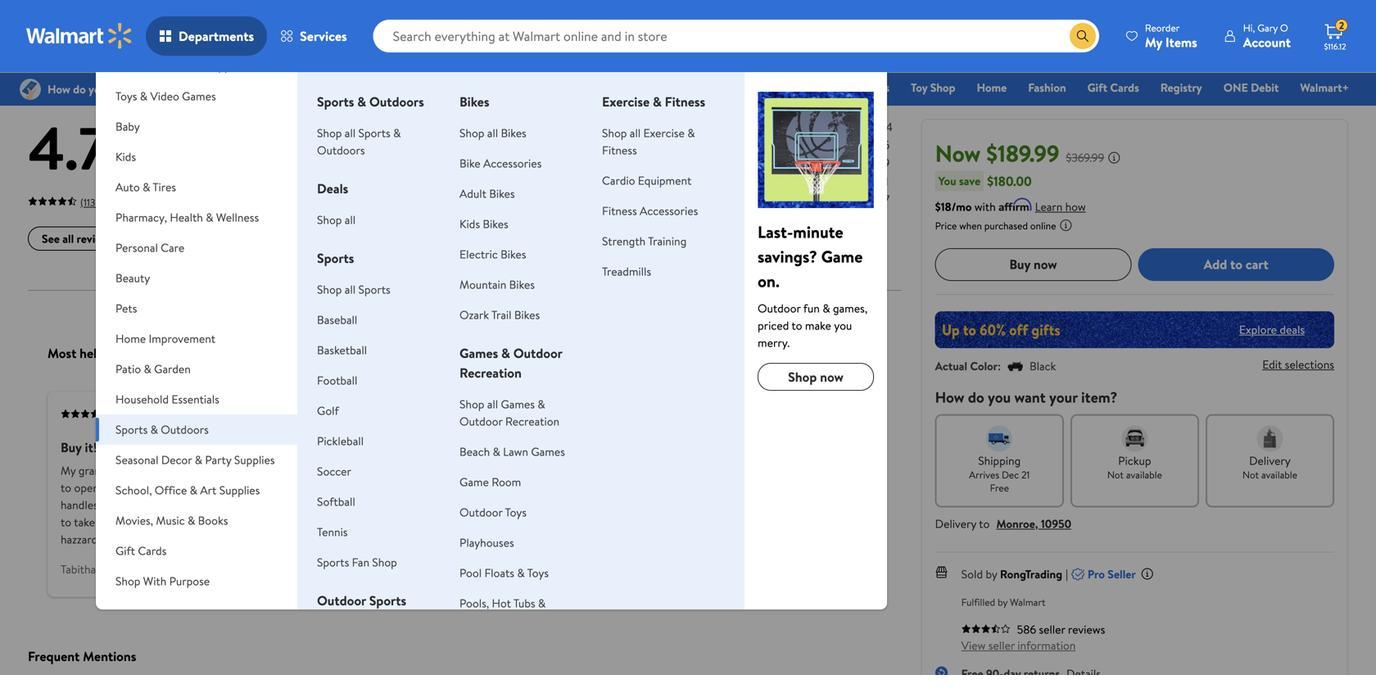 Task type: vqa. For each thing, say whether or not it's contained in the screenshot.
too
no



Task type: describe. For each thing, give the bounding box(es) containing it.
to down researching
[[851, 514, 862, 530]]

built
[[669, 439, 695, 457]]

2 vertical spatial fitness
[[602, 203, 637, 219]]

common
[[654, 514, 698, 530]]

items
[[1166, 33, 1198, 51]]

selections
[[1286, 357, 1335, 372]]

improvement
[[149, 331, 216, 347]]

customer
[[28, 61, 112, 88]]

0 vertical spatial it!!!!
[[85, 439, 109, 457]]

2 stars
[[470, 173, 502, 189]]

a inside write a review link
[[179, 231, 184, 247]]

my inside fun truck but not well built my 2 year old absolutely loved this chevy truck! he drove every chance he had for a whole month! then the drive motor on the wheels went out and he was so disappointed.  i started researching and that seems to be a common problem with it so we decided to return.
[[540, 463, 556, 479]]

all for shop all sports
[[345, 282, 356, 297]]

exercise inside 'shop all exercise & fitness'
[[644, 125, 685, 141]]

that inside buy it!!!! my grandson loves it!!!! the only thing wrong with it is the handles to open the door. my grandson can't get in and out of it. they handles are hard to see and they are insane awkward place. we had to take one of the windows off so he could get in it duke's of hazzard style! lol other than that it runs great and look!!!!!
[[202, 532, 222, 548]]

one debit
[[1224, 79, 1280, 95]]

minute
[[794, 220, 844, 243]]

household essentials button
[[96, 384, 298, 415]]

586 seller reviews
[[1018, 621, 1106, 637]]

0 vertical spatial fitness
[[665, 93, 706, 111]]

do
[[968, 387, 985, 408]]

1 horizontal spatial 5
[[470, 119, 476, 135]]

view seller information link
[[962, 637, 1076, 653]]

personal care
[[116, 240, 185, 256]]

progress bar for 39
[[522, 162, 871, 165]]

my inside reorder my items
[[1146, 33, 1163, 51]]

the right 'is'
[[328, 463, 344, 479]]

(1136 reviews)
[[80, 195, 138, 209]]

accessories for fitness accessories
[[640, 203, 698, 219]]

kids for kids bikes
[[460, 216, 480, 232]]

patio & garden
[[116, 361, 191, 377]]

outdoors inside dropdown button
[[161, 422, 209, 438]]

fun
[[540, 439, 562, 457]]

my up open
[[61, 463, 76, 479]]

purchased
[[985, 219, 1028, 233]]

off
[[197, 514, 212, 530]]

sports & outdoors image
[[758, 92, 874, 208]]

ratings
[[203, 61, 263, 88]]

not for pickup
[[1108, 468, 1124, 482]]

1 horizontal spatial in
[[292, 514, 301, 530]]

toys inside toys & video games dropdown button
[[116, 88, 137, 104]]

actual color :
[[936, 358, 1001, 374]]

gift cards for gift cards link
[[1088, 79, 1140, 95]]

0 vertical spatial in
[[261, 480, 270, 496]]

vs
[[455, 391, 475, 414]]

learn how button
[[1036, 198, 1087, 215]]

fitness accessories link
[[602, 203, 698, 219]]

bike accessories
[[460, 155, 542, 171]]

care
[[161, 240, 185, 256]]

last-
[[758, 220, 794, 243]]

affirm image
[[1000, 198, 1032, 211]]

& inside pools, hot tubs & supplies
[[538, 595, 546, 611]]

stars for 5 stars
[[479, 119, 502, 135]]

pickleball
[[317, 433, 364, 449]]

buy for buy now
[[1010, 255, 1031, 273]]

movies, music & books button
[[96, 506, 298, 536]]

bike accessories link
[[460, 155, 542, 171]]

fulfilled
[[962, 595, 996, 609]]

supplies for seasonal decor & party supplies
[[234, 452, 275, 468]]

pool floats & toys link
[[460, 565, 549, 581]]

all for shop all bikes
[[487, 125, 498, 141]]

helpful for positive
[[80, 344, 120, 362]]

out inside fun truck but not well built my 2 year old absolutely loved this chevy truck! he drove every chance he had for a whole month! then the drive motor on the wheels went out and he was so disappointed.  i started researching and that seems to be a common problem with it so we decided to return.
[[604, 497, 621, 513]]

0 vertical spatial sports & outdoors
[[317, 93, 424, 111]]

electronics
[[834, 79, 890, 95]]

star
[[476, 191, 495, 207]]

1 horizontal spatial so
[[680, 497, 691, 513]]

stars for 2 stars
[[479, 173, 502, 189]]

home for home
[[977, 79, 1007, 95]]

pool
[[460, 565, 482, 581]]

of right one
[[119, 514, 130, 530]]

sports inside dropdown button
[[116, 422, 148, 438]]

it down awkward
[[304, 514, 311, 530]]

games right lawn on the left bottom of page
[[531, 444, 565, 460]]

progress bar for 21
[[522, 180, 871, 183]]

1 3+ day shipping from the left
[[253, 9, 319, 23]]

tubs
[[514, 595, 536, 611]]

had inside buy it!!!! my grandson loves it!!!! the only thing wrong with it is the handles to open the door. my grandson can't get in and out of it. they handles are hard to see and they are insane awkward place. we had to take one of the windows off so he could get in it duke's of hazzard style! lol other than that it runs great and look!!!!!
[[370, 497, 388, 513]]

available for delivery
[[1262, 468, 1298, 482]]

tennis
[[317, 524, 348, 540]]

now for shop now
[[820, 368, 844, 386]]

0 vertical spatial get
[[242, 480, 259, 496]]

outdoor down sports fan shop link in the bottom left of the page
[[317, 592, 366, 610]]

outdoor inside last-minute savings? game on. outdoor fun & games, priced to make you merry.
[[758, 300, 801, 316]]

1 vertical spatial you
[[988, 387, 1011, 408]]

chance
[[540, 480, 576, 496]]

hi, gary o account
[[1244, 21, 1292, 51]]

and up return.
[[540, 514, 558, 530]]

basketball link
[[317, 342, 367, 358]]

the right open
[[102, 480, 118, 496]]

fashion
[[1029, 79, 1067, 95]]

lawn
[[503, 444, 529, 460]]

not for delivery
[[1243, 468, 1260, 482]]

helpful for negative
[[559, 344, 600, 362]]

1 vertical spatial a
[[631, 480, 637, 496]]

walmart image
[[26, 23, 133, 49]]

shop for shop all
[[317, 212, 342, 228]]

they
[[338, 480, 361, 496]]

sports inside shop all sports & outdoors
[[359, 125, 391, 141]]

you save $180.00
[[939, 172, 1032, 190]]

0 vertical spatial 21
[[879, 173, 889, 189]]

shop for shop all bikes
[[460, 125, 485, 141]]

0 vertical spatial he
[[578, 480, 591, 496]]

want
[[1015, 387, 1046, 408]]

he inside buy it!!!! my grandson loves it!!!! the only thing wrong with it is the handles to open the door. my grandson can't get in and out of it. they handles are hard to see and they are insane awkward place. we had to take one of the windows off so he could get in it duke's of hazzard style! lol other than that it runs great and look!!!!!
[[228, 514, 240, 530]]

2 3+ day shipping from the left
[[472, 9, 537, 23]]

seller for 586
[[1039, 621, 1066, 637]]

all for shop all
[[345, 212, 356, 228]]

outdoor toys link
[[460, 504, 527, 520]]

learn how
[[1036, 199, 1087, 215]]

with inside buy it!!!! my grandson loves it!!!! the only thing wrong with it is the handles to open the door. my grandson can't get in and out of it. they handles are hard to see and they are insane awkward place. we had to take one of the windows off so he could get in it duke's of hazzard style! lol other than that it runs great and look!!!!!
[[284, 463, 305, 479]]

intent image for pickup image
[[1122, 426, 1148, 452]]

39
[[878, 155, 890, 171]]

reviews for 586 seller reviews
[[1069, 621, 1106, 637]]

4 stars
[[470, 137, 503, 153]]

most for most helpful positive review
[[48, 344, 76, 362]]

baseball link
[[317, 312, 358, 328]]

the up lol at the bottom of page
[[132, 514, 149, 530]]

outdoor toys
[[460, 504, 527, 520]]

home for home improvement
[[116, 331, 146, 347]]

1 horizontal spatial toys
[[505, 504, 527, 520]]

:
[[998, 358, 1001, 374]]

4.7 out of 5
[[28, 107, 201, 189]]

intent image for shipping image
[[987, 426, 1013, 452]]

game room link
[[460, 474, 521, 490]]

2 horizontal spatial so
[[778, 514, 790, 530]]

that inside fun truck but not well built my 2 year old absolutely loved this chevy truck! he drove every chance he had for a whole month! then the drive motor on the wheels went out and he was so disappointed.  i started researching and that seems to be a common problem with it so we decided to return.
[[561, 514, 581, 530]]

1 horizontal spatial reviews
[[116, 61, 180, 88]]

1 vertical spatial game
[[460, 474, 489, 490]]

style!
[[100, 532, 127, 548]]

the right then at the bottom
[[737, 480, 753, 496]]

recreation inside games & outdoor recreation
[[460, 364, 522, 382]]

every
[[827, 463, 854, 479]]

1 horizontal spatial essentials
[[588, 79, 637, 95]]

of down we
[[347, 514, 358, 530]]

4
[[470, 137, 477, 153]]

it left 'is'
[[308, 463, 315, 479]]

0 vertical spatial exercise
[[602, 93, 650, 111]]

& inside dropdown button
[[143, 179, 150, 195]]

shop all sports link
[[317, 282, 391, 297]]

walmart+ link
[[1294, 79, 1357, 96]]

and up awkward
[[273, 480, 291, 496]]

christmas
[[735, 79, 785, 95]]

1 horizontal spatial get
[[273, 514, 290, 530]]

baseball
[[317, 312, 358, 328]]

gift for the gift cards dropdown button
[[116, 543, 135, 559]]

office
[[155, 482, 187, 498]]

974
[[875, 119, 893, 135]]

see
[[158, 497, 174, 513]]

2 horizontal spatial he
[[644, 497, 656, 513]]

47
[[878, 191, 890, 207]]

purpose
[[169, 573, 210, 589]]

online
[[1031, 219, 1057, 233]]

toy shop
[[911, 79, 956, 95]]

to left take
[[61, 514, 71, 530]]

see
[[42, 231, 60, 247]]

2 product group from the left
[[687, 0, 882, 33]]

my up see
[[149, 480, 164, 496]]

golf link
[[317, 403, 339, 419]]

2 day from the left
[[485, 9, 500, 23]]

shop now link
[[758, 363, 874, 391]]

1 vertical spatial handles
[[61, 497, 98, 513]]

all for see all reviews
[[63, 231, 74, 247]]

frequent mentions
[[28, 647, 136, 665]]

1 horizontal spatial it!!!!
[[155, 463, 175, 479]]

price
[[936, 219, 957, 233]]

of inside 4.7 out of 5
[[145, 149, 164, 176]]

year
[[567, 463, 588, 479]]

21 inside 'shipping arrives dec 21 free'
[[1022, 468, 1030, 482]]

shop for shop all exercise & fitness
[[602, 125, 627, 141]]

Search search field
[[373, 20, 1100, 52]]

truck
[[565, 439, 595, 457]]

had inside fun truck but not well built my 2 year old absolutely loved this chevy truck! he drove every chance he had for a whole month! then the drive motor on the wheels went out and he was so disappointed.  i started researching and that seems to be a common problem with it so we decided to return.
[[593, 480, 611, 496]]

household essentials
[[116, 391, 219, 407]]

cardio equipment
[[602, 173, 692, 188]]

$369.99
[[1067, 150, 1105, 166]]

priced
[[758, 318, 789, 334]]

essentials inside dropdown button
[[172, 391, 219, 407]]

Walmart Site-Wide search field
[[373, 20, 1100, 52]]

delivery not available
[[1243, 453, 1298, 482]]

with inside fun truck but not well built my 2 year old absolutely loved this chevy truck! he drove every chance he had for a whole month! then the drive motor on the wheels went out and he was so disappointed.  i started researching and that seems to be a common problem with it so we decided to return.
[[745, 514, 766, 530]]

sports fan shop
[[317, 554, 397, 570]]

shop for shop now
[[789, 368, 817, 386]]

shop all sports
[[317, 282, 391, 297]]

now for buy now
[[1034, 255, 1058, 273]]

home, furniture & appliances button
[[96, 51, 298, 81]]

1 3+ from the left
[[253, 9, 264, 23]]

of left it.
[[313, 480, 324, 496]]

to left see
[[144, 497, 155, 513]]

appliances
[[211, 58, 264, 74]]

toys & video games
[[116, 88, 216, 104]]

shop all bikes link
[[460, 125, 527, 141]]



Task type: locate. For each thing, give the bounding box(es) containing it.
3.4249 stars out of 5, based on 586 seller reviews element
[[962, 624, 1011, 634]]

all for shop all exercise & fitness
[[630, 125, 641, 141]]

cards inside dropdown button
[[138, 543, 167, 559]]

supplies for pools, hot tubs & supplies
[[460, 613, 500, 629]]

& inside games & outdoor recreation
[[502, 344, 510, 362]]

shop for shop all games & outdoor recreation
[[460, 396, 485, 412]]

available down intent image for delivery
[[1262, 468, 1298, 482]]

all inside shop all games & outdoor recreation
[[487, 396, 498, 412]]

intent image for delivery image
[[1258, 426, 1284, 452]]

gift for gift finder link
[[658, 79, 678, 95]]

absolutely
[[609, 463, 659, 479]]

0 horizontal spatial seller
[[989, 637, 1015, 653]]

shop inside shop all games & outdoor recreation
[[460, 396, 485, 412]]

21 down 39
[[879, 173, 889, 189]]

auto
[[116, 179, 140, 195]]

reorder my items
[[1146, 21, 1198, 51]]

0 horizontal spatial essentials
[[172, 391, 219, 407]]

merry.
[[758, 335, 790, 351]]

helpful left positive
[[80, 344, 120, 362]]

all for shop all sports & outdoors
[[345, 125, 356, 141]]

supplies down "thing"
[[219, 482, 260, 498]]

it down started
[[769, 514, 776, 530]]

accessories up training
[[640, 203, 698, 219]]

gift right fashion on the top right
[[1088, 79, 1108, 95]]

1 available from the left
[[1127, 468, 1163, 482]]

5
[[168, 107, 201, 189], [470, 119, 476, 135]]

gift cards inside dropdown button
[[116, 543, 167, 559]]

& inside 'shop all exercise & fitness'
[[688, 125, 695, 141]]

0 horizontal spatial kids
[[116, 149, 136, 165]]

to inside add to cart button
[[1231, 255, 1243, 273]]

games down home, furniture & appliances dropdown button
[[182, 88, 216, 104]]

1 shipping from the left
[[283, 9, 319, 23]]

1 most from the left
[[48, 344, 76, 362]]

fun
[[804, 300, 820, 316]]

stars right 4
[[480, 137, 503, 153]]

ozark trail bikes link
[[460, 307, 540, 323]]

shop with purpose button
[[96, 566, 298, 597]]

well
[[643, 439, 666, 457]]

shop inside 'shop all exercise & fitness'
[[602, 125, 627, 141]]

seller for view
[[989, 637, 1015, 653]]

& inside shop all games & outdoor recreation
[[538, 396, 546, 412]]

4 progress bar from the top
[[522, 180, 871, 183]]

and right great
[[288, 532, 306, 548]]

0 horizontal spatial shipping
[[283, 9, 319, 23]]

outdoor inside shop all games & outdoor recreation
[[460, 413, 503, 429]]

supplies for school, office & art supplies
[[219, 482, 260, 498]]

0 horizontal spatial outdoors
[[161, 422, 209, 438]]

frequent
[[28, 647, 80, 665]]

by right sold
[[986, 566, 998, 582]]

product group
[[31, 0, 227, 33], [687, 0, 882, 33]]

1 horizontal spatial out
[[293, 480, 310, 496]]

legal information image
[[1060, 219, 1073, 232]]

product group up "christmas shop"
[[687, 0, 882, 33]]

1 helpful from the left
[[80, 344, 120, 362]]

1 horizontal spatial now
[[1034, 255, 1058, 273]]

sold by rongtrading
[[962, 566, 1063, 582]]

to left the make
[[792, 318, 803, 334]]

0 vertical spatial home
[[977, 79, 1007, 95]]

2 vertical spatial outdoors
[[161, 422, 209, 438]]

1 horizontal spatial handles
[[347, 463, 385, 479]]

fitness inside 'shop all exercise & fitness'
[[602, 142, 637, 158]]

0 horizontal spatial toys
[[116, 88, 137, 104]]

negative
[[603, 344, 652, 362]]

pets
[[116, 300, 137, 316]]

0 horizontal spatial he
[[228, 514, 240, 530]]

0 horizontal spatial with
[[284, 463, 305, 479]]

pets button
[[96, 293, 298, 324]]

1 horizontal spatial with
[[745, 514, 766, 530]]

rongtrading
[[1001, 566, 1063, 582]]

0 horizontal spatial get
[[242, 480, 259, 496]]

it left runs
[[225, 532, 232, 548]]

1 vertical spatial sports & outdoors
[[116, 422, 209, 438]]

1 are from the left
[[101, 497, 117, 513]]

0 horizontal spatial day
[[266, 9, 281, 23]]

bikes
[[460, 93, 490, 111], [501, 125, 527, 141], [489, 186, 515, 202], [483, 216, 509, 232], [501, 246, 526, 262], [509, 277, 535, 293], [515, 307, 540, 323]]

delivery for not
[[1250, 453, 1291, 469]]

outdoor
[[758, 300, 801, 316], [514, 344, 563, 362], [460, 413, 503, 429], [460, 504, 503, 520], [317, 592, 366, 610]]

in down the wrong
[[261, 480, 270, 496]]

furniture
[[152, 58, 198, 74]]

buy for buy it!!!! my grandson loves it!!!! the only thing wrong with it is the handles to open the door. my grandson can't get in and out of it. they handles are hard to see and they are insane awkward place. we had to take one of the windows off so he could get in it duke's of hazzard style! lol other than that it runs great and look!!!!!
[[61, 439, 82, 457]]

1 vertical spatial essentials
[[172, 391, 219, 407]]

0 horizontal spatial gift
[[116, 543, 135, 559]]

delivery to monroe, 10950
[[936, 516, 1072, 532]]

not inside pickup not available
[[1108, 468, 1124, 482]]

by for fulfilled
[[998, 595, 1008, 609]]

by for sold
[[986, 566, 998, 582]]

available for pickup
[[1127, 468, 1163, 482]]

1 horizontal spatial outdoors
[[317, 142, 365, 158]]

out
[[112, 149, 141, 176], [293, 480, 310, 496], [604, 497, 621, 513]]

supplies inside pools, hot tubs & supplies
[[460, 613, 500, 629]]

1 vertical spatial get
[[273, 514, 290, 530]]

0 horizontal spatial product group
[[31, 0, 227, 33]]

5 progress bar from the top
[[522, 198, 871, 201]]

all inside shop all sports & outdoors
[[345, 125, 356, 141]]

0 vertical spatial delivery
[[1250, 453, 1291, 469]]

shop inside shop all sports & outdoors
[[317, 125, 342, 141]]

beauty
[[116, 270, 150, 286]]

all inside 'shop all exercise & fitness'
[[630, 125, 641, 141]]

2 vertical spatial a
[[646, 514, 651, 530]]

it inside fun truck but not well built my 2 year old absolutely loved this chevy truck! he drove every chance he had for a whole month! then the drive motor on the wheels went out and he was so disappointed.  i started researching and that seems to be a common problem with it so we decided to return.
[[769, 514, 776, 530]]

3 progress bar from the top
[[522, 162, 871, 165]]

1 vertical spatial gift cards
[[116, 543, 167, 559]]

1 horizontal spatial cards
[[1111, 79, 1140, 95]]

1 horizontal spatial that
[[561, 514, 581, 530]]

add to cart
[[1204, 255, 1269, 273]]

softball link
[[317, 494, 355, 510]]

the
[[178, 463, 196, 479]]

toys
[[116, 88, 137, 104], [505, 504, 527, 520], [527, 565, 549, 581]]

handles up 'they'
[[347, 463, 385, 479]]

gift inside gift finder link
[[658, 79, 678, 95]]

0 horizontal spatial delivery
[[936, 516, 977, 532]]

delivery inside delivery not available
[[1250, 453, 1291, 469]]

stars down '3 stars'
[[479, 173, 502, 189]]

2 vertical spatial toys
[[527, 565, 549, 581]]

0 vertical spatial with
[[975, 199, 996, 215]]

mountain
[[460, 277, 507, 293]]

games inside shop all games & outdoor recreation
[[501, 396, 535, 412]]

0 horizontal spatial that
[[202, 532, 222, 548]]

1 horizontal spatial home
[[977, 79, 1007, 95]]

1 horizontal spatial day
[[485, 9, 500, 23]]

0 horizontal spatial available
[[1127, 468, 1163, 482]]

toy
[[911, 79, 928, 95]]

actual
[[936, 358, 968, 374]]

to
[[1231, 255, 1243, 273], [792, 318, 803, 334], [61, 480, 71, 496], [144, 497, 155, 513], [61, 514, 71, 530], [617, 514, 628, 530], [851, 514, 862, 530], [979, 516, 990, 532]]

0 horizontal spatial 21
[[879, 173, 889, 189]]

0 horizontal spatial out
[[112, 149, 141, 176]]

all right 4
[[487, 125, 498, 141]]

shop all sports & outdoors
[[317, 125, 401, 158]]

sports & outdoors up shop all sports & outdoors
[[317, 93, 424, 111]]

2 horizontal spatial with
[[975, 199, 996, 215]]

all down deals
[[345, 212, 356, 228]]

edit selections button
[[1263, 357, 1335, 372]]

grandson down the
[[167, 480, 213, 496]]

2 down bike
[[470, 173, 476, 189]]

1 vertical spatial by
[[998, 595, 1008, 609]]

learn more about strikethrough prices image
[[1108, 151, 1121, 164]]

to left open
[[61, 480, 71, 496]]

so inside buy it!!!! my grandson loves it!!!! the only thing wrong with it is the handles to open the door. my grandson can't get in and out of it. they handles are hard to see and they are insane awkward place. we had to take one of the windows off so he could get in it duke's of hazzard style! lol other than that it runs great and look!!!!!
[[214, 514, 225, 530]]

shop for shop all sports & outdoors
[[317, 125, 342, 141]]

stars right 3
[[479, 155, 502, 171]]

0 horizontal spatial most
[[48, 344, 76, 362]]

are up one
[[101, 497, 117, 513]]

with
[[975, 199, 996, 215], [284, 463, 305, 479], [745, 514, 766, 530]]

door.
[[121, 480, 146, 496]]

1 vertical spatial out
[[293, 480, 310, 496]]

outdoor inside games & outdoor recreation
[[514, 344, 563, 362]]

buy down the purchased
[[1010, 255, 1031, 273]]

supplies inside dropdown button
[[219, 482, 260, 498]]

football
[[317, 372, 358, 388]]

of up the auto & tires
[[145, 149, 164, 176]]

2 3+ from the left
[[472, 9, 483, 23]]

recreation inside shop all games & outdoor recreation
[[506, 413, 560, 429]]

progress bar for 974
[[522, 125, 871, 129]]

search icon image
[[1077, 30, 1090, 43]]

available inside pickup not available
[[1127, 468, 1163, 482]]

1
[[470, 191, 474, 207]]

out inside buy it!!!! my grandson loves it!!!! the only thing wrong with it is the handles to open the door. my grandson can't get in and out of it. they handles are hard to see and they are insane awkward place. we had to take one of the windows off so he could get in it duke's of hazzard style! lol other than that it runs great and look!!!!!
[[293, 480, 310, 496]]

pools, hot tubs & supplies link
[[460, 595, 546, 629]]

2 horizontal spatial outdoors
[[370, 93, 424, 111]]

1 horizontal spatial gift cards
[[1088, 79, 1140, 95]]

all down exercise & fitness
[[630, 125, 641, 141]]

you
[[834, 318, 853, 334], [988, 387, 1011, 408]]

handles up take
[[61, 497, 98, 513]]

delivery up sold
[[936, 516, 977, 532]]

you inside last-minute savings? game on. outdoor fun & games, priced to make you merry.
[[834, 318, 853, 334]]

adult bikes
[[460, 186, 515, 202]]

out inside 4.7 out of 5
[[112, 149, 141, 176]]

0 horizontal spatial grandson
[[79, 463, 124, 479]]

had right we
[[370, 497, 388, 513]]

stars for 3 stars
[[479, 155, 502, 171]]

it!!!! up office
[[155, 463, 175, 479]]

now down online
[[1034, 255, 1058, 273]]

to inside last-minute savings? game on. outdoor fun & games, priced to make you merry.
[[792, 318, 803, 334]]

and up be
[[624, 497, 642, 513]]

games inside dropdown button
[[182, 88, 216, 104]]

jacinda
[[540, 562, 577, 578]]

0 horizontal spatial 3+
[[253, 9, 264, 23]]

that down wheels
[[561, 514, 581, 530]]

i
[[762, 497, 765, 513]]

0 vertical spatial accessories
[[484, 155, 542, 171]]

and right see
[[177, 497, 195, 513]]

2 not from the left
[[1243, 468, 1260, 482]]

accessories for bike accessories
[[484, 155, 542, 171]]

outdoors inside shop all sports & outdoors
[[317, 142, 365, 158]]

kids for kids
[[116, 149, 136, 165]]

1 vertical spatial now
[[820, 368, 844, 386]]

now down the make
[[820, 368, 844, 386]]

buy inside button
[[1010, 255, 1031, 273]]

1 horizontal spatial sports & outdoors
[[317, 93, 424, 111]]

shop for shop with purpose
[[116, 573, 141, 589]]

0 vertical spatial gift cards
[[1088, 79, 1140, 95]]

2 shipping from the left
[[502, 9, 537, 23]]

gary
[[1258, 21, 1278, 35]]

21 right dec
[[1022, 468, 1030, 482]]

he up went
[[578, 480, 591, 496]]

1 horizontal spatial not
[[1243, 468, 1260, 482]]

with up price when purchased online
[[975, 199, 996, 215]]

2 for 2 stars
[[470, 173, 476, 189]]

0 horizontal spatial in
[[261, 480, 270, 496]]

progress bar for 47
[[522, 198, 871, 201]]

kids inside dropdown button
[[116, 149, 136, 165]]

in down awkward
[[292, 514, 301, 530]]

game inside last-minute savings? game on. outdoor fun & games, priced to make you merry.
[[822, 245, 863, 268]]

progress bar for 55
[[522, 144, 871, 147]]

$180.00
[[988, 172, 1032, 190]]

essentials right grocery
[[588, 79, 637, 95]]

most for most helpful negative review
[[527, 344, 556, 362]]

gift cards down movies,
[[116, 543, 167, 559]]

0 horizontal spatial accessories
[[484, 155, 542, 171]]

outdoor up beach
[[460, 413, 503, 429]]

1 vertical spatial that
[[202, 532, 222, 548]]

thing
[[222, 463, 248, 479]]

a right write
[[179, 231, 184, 247]]

all up baseball link
[[345, 282, 356, 297]]

beach & lawn games link
[[460, 444, 565, 460]]

2 horizontal spatial a
[[646, 514, 651, 530]]

reviews for see all reviews
[[77, 231, 114, 247]]

0 horizontal spatial helpful
[[80, 344, 120, 362]]

most
[[48, 344, 76, 362], [527, 344, 556, 362]]

2 most from the left
[[527, 344, 556, 362]]

0 horizontal spatial 2
[[470, 173, 476, 189]]

sports & outdoors down verified purchase
[[116, 422, 209, 438]]

my left items at the right top
[[1146, 33, 1163, 51]]

0 vertical spatial supplies
[[234, 452, 275, 468]]

that down off
[[202, 532, 222, 548]]

1 vertical spatial in
[[292, 514, 301, 530]]

drove
[[796, 463, 824, 479]]

game room
[[460, 474, 521, 490]]

are down "can't"
[[222, 497, 238, 513]]

0 vertical spatial buy
[[1010, 255, 1031, 273]]

all for shop all games & outdoor recreation
[[487, 396, 498, 412]]

0 horizontal spatial not
[[1108, 468, 1124, 482]]

0 vertical spatial had
[[593, 480, 611, 496]]

to left be
[[617, 514, 628, 530]]

1 horizontal spatial 3+ day shipping
[[472, 9, 537, 23]]

delivery down intent image for delivery
[[1250, 453, 1291, 469]]

all up deals
[[345, 125, 356, 141]]

you down games,
[[834, 318, 853, 334]]

delivery for to
[[936, 516, 977, 532]]

0 horizontal spatial buy
[[61, 439, 82, 457]]

1 day from the left
[[266, 9, 281, 23]]

1 vertical spatial he
[[644, 497, 656, 513]]

buy inside buy it!!!! my grandson loves it!!!! the only thing wrong with it is the handles to open the door. my grandson can't get in and out of it. they handles are hard to see and they are insane awkward place. we had to take one of the windows off so he could get in it duke's of hazzard style! lol other than that it runs great and look!!!!!
[[61, 439, 82, 457]]

1 vertical spatial 21
[[1022, 468, 1030, 482]]

item?
[[1082, 387, 1118, 408]]

fitness up cardio at top
[[602, 142, 637, 158]]

get up the insane
[[242, 480, 259, 496]]

0 vertical spatial toys
[[116, 88, 137, 104]]

cards for the gift cards dropdown button
[[138, 543, 167, 559]]

cards
[[1111, 79, 1140, 95], [138, 543, 167, 559]]

1 product group from the left
[[31, 0, 227, 33]]

home link
[[970, 79, 1015, 96]]

seasonal decor & party supplies
[[116, 452, 275, 468]]

outdoors up deals
[[317, 142, 365, 158]]

pharmacy, health & wellness button
[[96, 202, 298, 233]]

outdoors
[[370, 93, 424, 111], [317, 142, 365, 158], [161, 422, 209, 438]]

it!!!! up open
[[85, 439, 109, 457]]

decor
[[161, 452, 192, 468]]

1 horizontal spatial kids
[[460, 216, 480, 232]]

gift cards
[[1088, 79, 1140, 95], [116, 543, 167, 559]]

now
[[1034, 255, 1058, 273], [820, 368, 844, 386]]

sports & outdoors inside dropdown button
[[116, 422, 209, 438]]

take
[[74, 514, 95, 530]]

2 vertical spatial 2
[[558, 463, 564, 479]]

2 available from the left
[[1262, 468, 1298, 482]]

1 horizontal spatial helpful
[[559, 344, 600, 362]]

toys up baby
[[116, 88, 137, 104]]

hi,
[[1244, 21, 1256, 35]]

not inside delivery not available
[[1243, 468, 1260, 482]]

0 horizontal spatial had
[[370, 497, 388, 513]]

0 horizontal spatial 5
[[168, 107, 201, 189]]

handles
[[347, 463, 385, 479], [61, 497, 98, 513]]

1 horizontal spatial delivery
[[1250, 453, 1291, 469]]

cards up with
[[138, 543, 167, 559]]

delivery
[[1250, 453, 1291, 469], [936, 516, 977, 532]]

football link
[[317, 372, 358, 388]]

0 vertical spatial 2
[[1340, 19, 1345, 33]]

1 horizontal spatial accessories
[[640, 203, 698, 219]]

black
[[1030, 358, 1057, 374]]

review for most helpful positive review
[[171, 344, 208, 362]]

gift cards for the gift cards dropdown button
[[116, 543, 167, 559]]

out up auto
[[112, 149, 141, 176]]

2 progress bar from the top
[[522, 144, 871, 147]]

1 vertical spatial had
[[370, 497, 388, 513]]

available down intent image for pickup
[[1127, 468, 1163, 482]]

pools, hot tubs & supplies
[[460, 595, 546, 629]]

review for most helpful negative review
[[655, 344, 692, 362]]

2 left year in the bottom of the page
[[558, 463, 564, 479]]

chevy
[[712, 463, 744, 479]]

2 vertical spatial with
[[745, 514, 766, 530]]

he
[[578, 480, 591, 496], [644, 497, 656, 513], [228, 514, 240, 530]]

to left monroe,
[[979, 516, 990, 532]]

gift inside gift cards link
[[1088, 79, 1108, 95]]

2 for 2
[[1340, 19, 1345, 33]]

& inside 'dropdown button'
[[195, 452, 202, 468]]

& inside last-minute savings? game on. outdoor fun & games, priced to make you merry.
[[823, 300, 831, 316]]

gift for gift cards link
[[1088, 79, 1108, 95]]

outdoor sports
[[317, 592, 407, 610]]

2 are from the left
[[222, 497, 238, 513]]

outdoors up shop all sports & outdoors link
[[370, 93, 424, 111]]

pharmacy, health & wellness
[[116, 209, 259, 225]]

edit selections
[[1263, 357, 1335, 372]]

games inside games & outdoor recreation
[[460, 344, 498, 362]]

my up chance
[[540, 463, 556, 479]]

1 horizontal spatial grandson
[[167, 480, 213, 496]]

accessories
[[484, 155, 542, 171], [640, 203, 698, 219]]

up to sixty percent off deals. shop now. image
[[936, 311, 1335, 348]]

electronics link
[[827, 79, 897, 96]]

accessories down 4 stars
[[484, 155, 542, 171]]

out down for
[[604, 497, 621, 513]]

shipping up grocery
[[502, 9, 537, 23]]

buy up open
[[61, 439, 82, 457]]

he
[[778, 463, 793, 479]]

school,
[[116, 482, 152, 498]]

2 horizontal spatial gift
[[1088, 79, 1108, 95]]

1 vertical spatial cards
[[138, 543, 167, 559]]

2 inside fun truck but not well built my 2 year old absolutely loved this chevy truck! he drove every chance he had for a whole month! then the drive motor on the wheels went out and he was so disappointed.  i started researching and that seems to be a common problem with it so we decided to return.
[[558, 463, 564, 479]]

out up awkward
[[293, 480, 310, 496]]

went
[[577, 497, 601, 513]]

most left patio
[[48, 344, 76, 362]]

kids down 1
[[460, 216, 480, 232]]

savings?
[[758, 245, 818, 268]]

2 helpful from the left
[[559, 344, 600, 362]]

you right the do
[[988, 387, 1011, 408]]

progress bar
[[522, 125, 871, 129], [522, 144, 871, 147], [522, 162, 871, 165], [522, 180, 871, 183], [522, 198, 871, 201]]

0 vertical spatial you
[[834, 318, 853, 334]]

supplies right party
[[234, 452, 275, 468]]

gift inside the gift cards dropdown button
[[116, 543, 135, 559]]

pool floats & toys
[[460, 565, 549, 581]]

2 horizontal spatial reviews
[[1069, 621, 1106, 637]]

the right the on
[[832, 480, 849, 496]]

seller down 3.4249 stars out of 5, based on 586 seller reviews element
[[989, 637, 1015, 653]]

1 horizontal spatial buy
[[1010, 255, 1031, 273]]

positive
[[123, 344, 168, 362]]

strength training
[[602, 233, 687, 249]]

exercise up shop all exercise & fitness link
[[602, 93, 650, 111]]

pools,
[[460, 595, 489, 611]]

0 vertical spatial by
[[986, 566, 998, 582]]

basketball
[[317, 342, 367, 358]]

place.
[[320, 497, 348, 513]]

1 vertical spatial delivery
[[936, 516, 977, 532]]

is
[[318, 463, 325, 479]]

1 horizontal spatial seller
[[1039, 621, 1066, 637]]

0 horizontal spatial sports & outdoors
[[116, 422, 209, 438]]

grandson up open
[[79, 463, 124, 479]]

so right off
[[214, 514, 225, 530]]

1 horizontal spatial are
[[222, 497, 238, 513]]

he up runs
[[228, 514, 240, 530]]

supplies inside 'dropdown button'
[[234, 452, 275, 468]]

(1136 reviews) link
[[28, 192, 138, 210]]

all right vs
[[487, 396, 498, 412]]

recreation up "fun"
[[506, 413, 560, 429]]

1 horizontal spatial he
[[578, 480, 591, 496]]

55
[[878, 137, 890, 153]]

game down 'minute'
[[822, 245, 863, 268]]

had down old at the bottom of the page
[[593, 480, 611, 496]]

1 vertical spatial kids
[[460, 216, 480, 232]]

to left cart
[[1231, 255, 1243, 273]]

1 vertical spatial grandson
[[167, 480, 213, 496]]

arrives
[[970, 468, 1000, 482]]

game
[[822, 245, 863, 268], [460, 474, 489, 490]]

1 vertical spatial supplies
[[219, 482, 260, 498]]

health
[[170, 209, 203, 225]]

loves
[[127, 463, 152, 479]]

outdoor up playhouses link
[[460, 504, 503, 520]]

available inside delivery not available
[[1262, 468, 1298, 482]]

1 vertical spatial home
[[116, 331, 146, 347]]

0 vertical spatial a
[[179, 231, 184, 247]]

1 progress bar from the top
[[522, 125, 871, 129]]

home up patio
[[116, 331, 146, 347]]

& inside shop all sports & outdoors
[[393, 125, 401, 141]]

home inside dropdown button
[[116, 331, 146, 347]]

shop inside dropdown button
[[116, 573, 141, 589]]

now inside button
[[1034, 255, 1058, 273]]

most down ozark trail bikes
[[527, 344, 556, 362]]

1 not from the left
[[1108, 468, 1124, 482]]

gift cards down search icon
[[1088, 79, 1140, 95]]

0 vertical spatial now
[[1034, 255, 1058, 273]]

shop for shop all sports
[[317, 282, 342, 297]]

1 horizontal spatial shipping
[[502, 9, 537, 23]]

cards for gift cards link
[[1111, 79, 1140, 95]]

with
[[143, 573, 167, 589]]

not down intent image for delivery
[[1243, 468, 1260, 482]]

stars for 4 stars
[[480, 137, 503, 153]]

& inside dropdown button
[[206, 209, 214, 225]]



